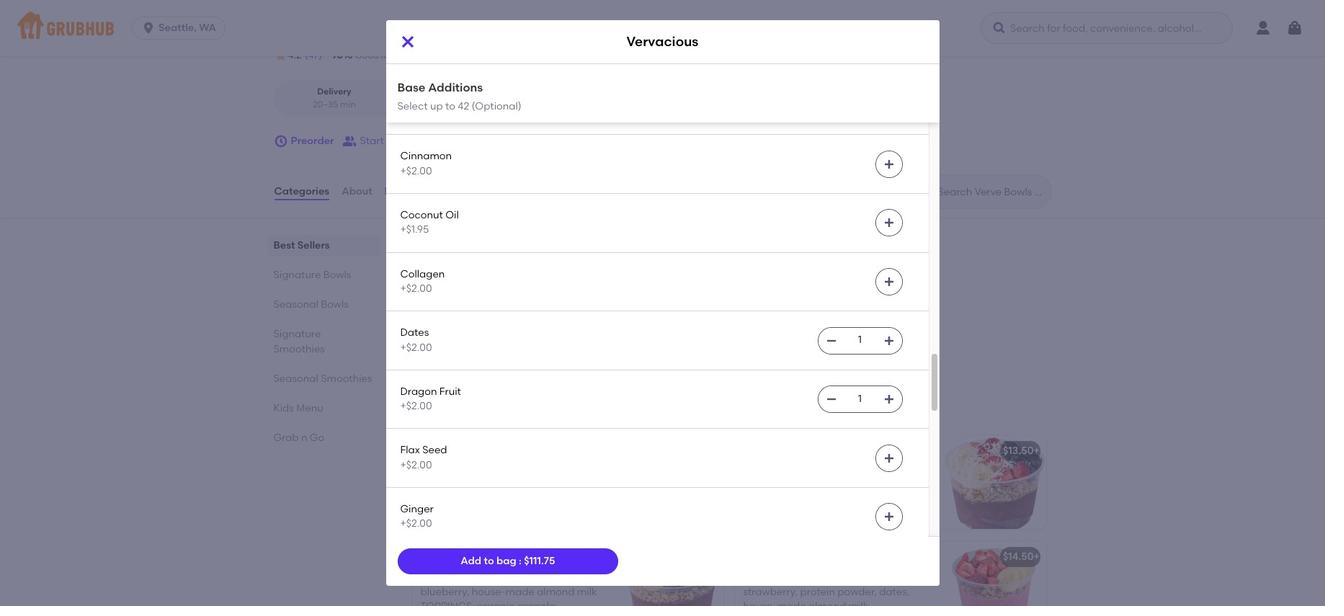 Task type: vqa. For each thing, say whether or not it's contained in the screenshot.
the bottom Shaq-
no



Task type: locate. For each thing, give the bounding box(es) containing it.
2 min from the left
[[482, 99, 498, 109]]

butter, down seller
[[458, 483, 490, 495]]

pike
[[471, 28, 491, 40]]

strawberry, inside base: açai, banana, strawberry, blueberry, house-made almond milk toppings: organic granol
[[522, 571, 576, 584]]

svg image
[[141, 21, 156, 35], [993, 21, 1007, 35], [883, 217, 895, 229], [883, 335, 895, 346], [883, 452, 895, 464]]

0 horizontal spatial to
[[445, 100, 456, 112]]

honey,
[[852, 495, 884, 507]]

select
[[398, 100, 428, 112]]

reviews
[[385, 185, 425, 197]]

0 vertical spatial input item quantity number field
[[844, 328, 876, 354]]

açai, inside base: açai, banana, strawberry, blueberry, house-made almond milk toppings: organic granol
[[451, 571, 475, 584]]

almond inside base: dragonfruit, banana, strawberry, protein powder, dates, house-made almond mi
[[809, 601, 846, 606]]

sellers for best sellers most ordered on grubhub
[[446, 236, 496, 254]]

banana, inside base: dragonfruit, banana, strawberry, protein powder, dates, house-made almond mi
[[834, 571, 876, 584]]

bag
[[497, 555, 517, 567]]

signature down fruit
[[409, 402, 483, 420]]

1 vertical spatial açai,
[[451, 468, 475, 480]]

sellers down the categories button
[[298, 239, 330, 252]]

1 vertical spatial vervacious
[[419, 292, 474, 304]]

açai, down ordered in the top of the page
[[450, 313, 474, 325]]

1 vertical spatial +
[[1034, 551, 1040, 563]]

seller
[[450, 431, 473, 441]]

2 seasonal from the top
[[274, 373, 318, 385]]

açai, down seller
[[451, 468, 475, 480]]

house- down the add
[[472, 586, 506, 598]]

best down the categories button
[[274, 239, 295, 252]]

best sellers
[[274, 239, 330, 252]]

almonds up fruit
[[419, 371, 462, 383]]

n
[[301, 432, 307, 444]]

2 input item quantity number field from the top
[[844, 386, 876, 412]]

seasonal bowls
[[274, 298, 349, 311]]

base: açai sorbet  toppings: organic granola, banana, strawberry, blueberry, honey, sweetened coconut
[[743, 465, 886, 522]]

peanut up ginger
[[421, 483, 456, 495]]

seasonal smoothies
[[274, 373, 372, 385]]

milk inside base: açai, banana, strawberry, blueberry, house-made almond milk toppings: organic granol
[[577, 586, 597, 598]]

+$2.00 down cinnamon
[[400, 165, 432, 177]]

+$2.00 inside chia seeds +$2.00
[[400, 47, 432, 59]]

start group order button
[[343, 128, 444, 154]]

of
[[459, 28, 468, 40]]

pickup
[[445, 87, 474, 97]]

0 vertical spatial seasonal
[[274, 298, 318, 311]]

food
[[381, 50, 400, 61]]

signature
[[274, 269, 321, 281], [274, 328, 321, 340], [409, 402, 483, 420]]

+
[[1034, 445, 1040, 457], [1034, 551, 1040, 563]]

grab n go
[[274, 432, 325, 444]]

715
[[292, 28, 306, 40]]

1 vertical spatial granola,
[[784, 480, 825, 492]]

1 horizontal spatial signature bowls
[[409, 402, 531, 420]]

min down delivery
[[340, 99, 356, 109]]

1 seasonal from the top
[[274, 298, 318, 311]]

$14.50
[[1003, 551, 1034, 563]]

0 horizontal spatial signature bowls
[[274, 269, 351, 281]]

8 +$2.00 from the top
[[400, 518, 432, 530]]

signature bowls
[[274, 269, 351, 281], [409, 402, 531, 420]]

açai,
[[450, 313, 474, 325], [451, 468, 475, 480], [451, 571, 475, 584]]

collagen
[[400, 268, 445, 280]]

seasonal
[[274, 298, 318, 311], [274, 373, 318, 385]]

almond
[[557, 327, 594, 339], [558, 483, 596, 495], [537, 586, 575, 598], [809, 601, 846, 606]]

:
[[519, 555, 522, 567]]

6 +$2.00 from the top
[[400, 400, 432, 412]]

banana, inside base: açai sorbet  toppings: organic granola, banana, strawberry, blueberry, honey, sweetened coconut
[[827, 480, 868, 492]]

chia
[[400, 33, 424, 45]]

1 input item quantity number field from the top
[[844, 328, 876, 354]]

base: left açai
[[743, 465, 772, 478]]

toppings: inside base: açai, banana, strawberry, blueberry, house-made almond milk toppings: organic granol
[[421, 601, 475, 606]]

best up seed
[[429, 431, 448, 441]]

1 vertical spatial signature
[[274, 328, 321, 340]]

banana, inside base: açai, banana, strawberry, blueberry, house-made almond milk toppings: organic granol
[[478, 571, 519, 584]]

dragon
[[400, 385, 437, 398]]

base: left dragonfruit,
[[743, 571, 772, 584]]

beast mode image
[[938, 542, 1046, 606]]

banana,
[[476, 313, 518, 325], [419, 356, 461, 369], [478, 468, 519, 480], [827, 480, 868, 492], [421, 512, 462, 524], [478, 571, 519, 584], [834, 571, 876, 584]]

1 +$2.00 from the top
[[400, 47, 432, 59]]

house- down grubhub
[[491, 327, 525, 339]]

pine
[[332, 28, 353, 40]]

seattle, wa
[[159, 22, 216, 34]]

coconut
[[799, 509, 840, 522]]

1 vertical spatial base: açai, banana, blueberry, peanut butter, house-made almond milk  toppings: organic granola, banana, strawberry, crushed almonds
[[421, 468, 596, 539]]

(206) 422-1319 button
[[613, 27, 680, 42]]

1 horizontal spatial min
[[482, 99, 498, 109]]

dragonfruit,
[[774, 571, 832, 584]]

dragon fruit +$2.00
[[400, 385, 461, 412]]

0 vertical spatial signature
[[274, 269, 321, 281]]

(206) 422-1319
[[613, 28, 680, 40]]

0 vertical spatial butter,
[[457, 327, 489, 339]]

best inside the best sellers most ordered on grubhub
[[409, 236, 442, 254]]

açai, for the top vervacious image
[[450, 313, 474, 325]]

1 horizontal spatial to
[[484, 555, 494, 567]]

berry
[[421, 551, 447, 563]]

sellers inside the best sellers most ordered on grubhub
[[446, 236, 496, 254]]

2 +$2.00 from the top
[[400, 106, 432, 118]]

flax seed +$2.00
[[400, 444, 447, 471]]

courtyard
[[552, 28, 603, 40]]

+$2.00 down dragon
[[400, 400, 432, 412]]

most
[[409, 256, 433, 268]]

toppings: up honey,
[[832, 465, 886, 478]]

2 + from the top
[[1034, 551, 1040, 563]]

base: inside base: açai sorbet  toppings: organic granola, banana, strawberry, blueberry, honey, sweetened coconut
[[743, 465, 772, 478]]

1 vertical spatial crushed
[[521, 512, 561, 524]]

input item quantity number field for fruit
[[844, 386, 876, 412]]

+$2.00 down collagen
[[400, 282, 432, 295]]

grab
[[274, 432, 299, 444]]

categories
[[274, 185, 330, 197]]

verve bowl image
[[938, 436, 1046, 529]]

+$2.00 inside flax seed +$2.00
[[400, 459, 432, 471]]

açai, for berry yum image at the bottom
[[451, 571, 475, 584]]

option group containing delivery 20–35 min
[[274, 80, 521, 117]]

$13.50 +
[[1004, 445, 1040, 457]]

star icon image
[[274, 48, 288, 63]]

+$2.00 inside dragon fruit +$2.00
[[400, 400, 432, 412]]

min inside pickup 0.5 mi • 10–20 min
[[482, 99, 498, 109]]

0 vertical spatial açai,
[[450, 313, 474, 325]]

3 +$2.00 from the top
[[400, 165, 432, 177]]

sellers for best sellers
[[298, 239, 330, 252]]

$13.50
[[1004, 445, 1034, 457]]

best up most
[[409, 236, 442, 254]]

1 vertical spatial input item quantity number field
[[844, 386, 876, 412]]

base additions select up to 42 (optional)
[[398, 81, 522, 112]]

2 vertical spatial açai,
[[451, 571, 475, 584]]

almonds
[[419, 371, 462, 383], [421, 527, 463, 539]]

1 vertical spatial to
[[484, 555, 494, 567]]

1 vertical spatial smoothies
[[321, 373, 372, 385]]

base: açai, banana, blueberry, peanut butter, house-made almond milk  toppings: organic granola, banana, strawberry, crushed almonds up 'add to bag : $111.75'
[[421, 468, 596, 539]]

to left bag
[[484, 555, 494, 567]]

1 vertical spatial signature bowls
[[409, 402, 531, 420]]

+$2.00 down the "chia"
[[400, 47, 432, 59]]

seasonal up signature smoothies
[[274, 298, 318, 311]]

1 horizontal spatial sellers
[[446, 236, 496, 254]]

cinnamon +$2.00
[[400, 150, 452, 177]]

5 +$2.00 from the top
[[400, 341, 432, 354]]

chocolate chips +$2.00
[[400, 91, 483, 118]]

peanut
[[419, 327, 455, 339], [421, 483, 456, 495]]

base: açai, banana, blueberry, peanut butter, house-made almond milk  toppings: organic granola, banana, strawberry, crushed almonds up fruit
[[419, 313, 594, 383]]

signature down the best sellers
[[274, 269, 321, 281]]

min right 10–20
[[482, 99, 498, 109]]

20–35
[[313, 99, 338, 109]]

svg image inside main navigation navigation
[[1287, 19, 1304, 37]]

option group
[[274, 80, 521, 117]]

açai, down the add
[[451, 571, 475, 584]]

1 + from the top
[[1034, 445, 1040, 457]]

almonds up berry yum
[[421, 527, 463, 539]]

0 horizontal spatial sellers
[[298, 239, 330, 252]]

sellers up "on"
[[446, 236, 496, 254]]

1 min from the left
[[340, 99, 356, 109]]

+$2.00 inside collagen +$2.00
[[400, 282, 432, 295]]

milk
[[419, 342, 439, 354], [421, 498, 440, 510], [577, 586, 597, 598]]

toppings: down berry yum
[[421, 601, 475, 606]]

vervacious image
[[617, 280, 725, 374], [615, 436, 723, 529]]

0 vertical spatial almonds
[[419, 371, 462, 383]]

seasonal up kids menu
[[274, 373, 318, 385]]

7 +$2.00 from the top
[[400, 459, 432, 471]]

sorbet
[[798, 465, 829, 478]]

seattle, wa button
[[132, 17, 231, 40]]

house- down dragonfruit,
[[743, 601, 777, 606]]

sweetened
[[743, 509, 797, 522]]

protein
[[800, 586, 835, 598]]

signature bowls up seasonal bowls
[[274, 269, 351, 281]]

k
[[414, 28, 421, 40]]

2 vertical spatial signature
[[409, 402, 483, 420]]

1 vertical spatial seasonal
[[274, 373, 318, 385]]

on
[[476, 256, 489, 268]]

smoothies up seasonal smoothies
[[274, 343, 325, 355]]

0 vertical spatial +
[[1034, 445, 1040, 457]]

(47)
[[305, 49, 323, 61]]

4 +$2.00 from the top
[[400, 282, 432, 295]]

ordered
[[435, 256, 474, 268]]

granola,
[[538, 342, 579, 354], [784, 480, 825, 492], [540, 498, 581, 510]]

toppings: inside base: açai sorbet  toppings: organic granola, banana, strawberry, blueberry, honey, sweetened coconut
[[832, 465, 886, 478]]

peanut down collagen +$2.00
[[419, 327, 455, 339]]

smoothies up menu
[[321, 373, 372, 385]]

(206)
[[613, 28, 638, 40]]

to left 42
[[445, 100, 456, 112]]

+$2.00 down the flax
[[400, 459, 432, 471]]

delivery 20–35 min
[[313, 87, 356, 109]]

1 vertical spatial vervacious image
[[615, 436, 723, 529]]

made inside base: açai, banana, strawberry, blueberry, house-made almond milk toppings: organic granol
[[506, 586, 535, 598]]

0 vertical spatial to
[[445, 100, 456, 112]]

+$2.00 down ginger
[[400, 518, 432, 530]]

best for best sellers most ordered on grubhub
[[409, 236, 442, 254]]

0 vertical spatial granola,
[[538, 342, 579, 354]]

add
[[461, 555, 482, 567]]

to
[[445, 100, 456, 112], [484, 555, 494, 567]]

+$2.00 inside the chocolate chips +$2.00
[[400, 106, 432, 118]]

Search Verve Bowls - Capitol Hill search field
[[937, 185, 1047, 199]]

yum
[[449, 551, 470, 563]]

fruit
[[440, 385, 461, 398]]

+$2.00 down dates
[[400, 341, 432, 354]]

2 vertical spatial milk
[[577, 586, 597, 598]]

+$2.00
[[400, 47, 432, 59], [400, 106, 432, 118], [400, 165, 432, 177], [400, 282, 432, 295], [400, 341, 432, 354], [400, 400, 432, 412], [400, 459, 432, 471], [400, 518, 432, 530]]

svg image inside seattle, wa button
[[141, 21, 156, 35]]

base: down berry
[[421, 571, 449, 584]]

+$2.00 inside ginger +$2.00
[[400, 518, 432, 530]]

0 horizontal spatial min
[[340, 99, 356, 109]]

sellers
[[446, 236, 496, 254], [298, 239, 330, 252]]

base: açai, banana, strawberry, blueberry, house-made almond milk toppings: organic granol
[[421, 571, 597, 606]]

+ for $13.50 +
[[1034, 445, 1040, 457]]

0 vertical spatial crushed
[[520, 356, 559, 369]]

grubhub
[[491, 256, 535, 268]]

Input item quantity number field
[[844, 328, 876, 354], [844, 386, 876, 412]]

signature down seasonal bowls
[[274, 328, 321, 340]]

seasonal for seasonal bowls
[[274, 298, 318, 311]]

svg image
[[1287, 19, 1304, 37], [399, 33, 416, 50], [274, 134, 288, 149], [883, 158, 895, 170], [883, 276, 895, 288], [826, 335, 837, 346], [826, 394, 837, 405], [883, 394, 895, 405], [883, 511, 895, 523]]

+$2.00 down chocolate
[[400, 106, 432, 118]]

0 vertical spatial smoothies
[[274, 343, 325, 355]]

signature bowls up seller
[[409, 402, 531, 420]]

butter, right the dates +$2.00 on the left
[[457, 327, 489, 339]]

house-
[[491, 327, 525, 339], [493, 483, 527, 495], [472, 586, 506, 598], [743, 601, 777, 606]]



Task type: describe. For each thing, give the bounding box(es) containing it.
0 vertical spatial base: açai, banana, blueberry, peanut butter, house-made almond milk  toppings: organic granola, banana, strawberry, crushed almonds
[[419, 313, 594, 383]]

main navigation navigation
[[0, 0, 1326, 56]]

kids menu
[[274, 402, 324, 414]]

0 vertical spatial milk
[[419, 342, 439, 354]]

1 vertical spatial bowls
[[321, 298, 349, 311]]

10–20
[[457, 99, 480, 109]]

toppings: right ginger
[[443, 498, 497, 510]]

+$2.00 inside cinnamon +$2.00
[[400, 165, 432, 177]]

categories button
[[274, 166, 330, 218]]

42
[[458, 100, 469, 112]]

berry yum
[[421, 551, 470, 563]]

middle
[[423, 28, 456, 40]]

715 east pine street suite k middle of pike motorworks courtyard button
[[291, 26, 603, 43]]

best for best sellers
[[274, 239, 295, 252]]

base: up dates
[[419, 313, 447, 325]]

422-
[[640, 28, 661, 40]]

people icon image
[[343, 134, 357, 149]]

made inside base: dragonfruit, banana, strawberry, protein powder, dates, house-made almond mi
[[777, 601, 806, 606]]

wa
[[199, 22, 216, 34]]

dates
[[400, 327, 429, 339]]

+ for $14.50 +
[[1034, 551, 1040, 563]]

best for best seller
[[429, 431, 448, 441]]

2 vertical spatial vervacious
[[421, 448, 475, 460]]

reviews button
[[384, 166, 425, 218]]

oil
[[446, 209, 459, 221]]

715 east pine street suite k middle of pike motorworks courtyard
[[292, 28, 603, 40]]

order
[[418, 135, 444, 147]]

base
[[398, 81, 426, 94]]

berry yum image
[[615, 542, 723, 606]]

granola, inside base: açai sorbet  toppings: organic granola, banana, strawberry, blueberry, honey, sweetened coconut
[[784, 480, 825, 492]]

about button
[[341, 166, 373, 218]]

blueberry, inside base: açai sorbet  toppings: organic granola, banana, strawberry, blueberry, honey, sweetened coconut
[[800, 495, 849, 507]]

go
[[310, 432, 325, 444]]

base: inside base: dragonfruit, banana, strawberry, protein powder, dates, house-made almond mi
[[743, 571, 772, 584]]

min inside delivery 20–35 min
[[340, 99, 356, 109]]

collagen +$2.00
[[400, 268, 445, 295]]

house- inside base: dragonfruit, banana, strawberry, protein powder, dates, house-made almond mi
[[743, 601, 777, 606]]

house- up 'add to bag : $111.75'
[[493, 483, 527, 495]]

suite
[[387, 28, 412, 40]]

east
[[309, 28, 330, 40]]

group
[[386, 135, 416, 147]]

start group order
[[360, 135, 444, 147]]

flax
[[400, 444, 420, 457]]

chips
[[455, 91, 483, 104]]

base: down seed
[[421, 468, 449, 480]]

strawberry, inside base: açai sorbet  toppings: organic granola, banana, strawberry, blueberry, honey, sweetened coconut
[[743, 495, 798, 507]]

street
[[356, 28, 385, 40]]

4.2
[[288, 49, 302, 61]]

cinnamon
[[400, 150, 452, 162]]

input item quantity number field for +$2.00
[[844, 328, 876, 354]]

signature smoothies
[[274, 328, 325, 355]]

seattle,
[[159, 22, 197, 34]]

1 vertical spatial milk
[[421, 498, 440, 510]]

1319
[[661, 28, 680, 40]]

seeds
[[426, 33, 456, 45]]

up
[[430, 100, 443, 112]]

best seller
[[429, 431, 473, 441]]

$14.50 +
[[1003, 551, 1040, 563]]

ginger
[[400, 503, 434, 515]]

organic inside base: açai sorbet  toppings: organic granola, banana, strawberry, blueberry, honey, sweetened coconut
[[743, 480, 781, 492]]

ginger +$2.00
[[400, 503, 434, 530]]

açai
[[774, 465, 796, 478]]

seasonal for seasonal smoothies
[[274, 373, 318, 385]]

delivery
[[317, 87, 351, 97]]

powder,
[[838, 586, 877, 598]]

+$1.95
[[400, 224, 429, 236]]

almond inside base: açai, banana, strawberry, blueberry, house-made almond milk toppings: organic granol
[[537, 586, 575, 598]]

0 vertical spatial vervacious image
[[617, 280, 725, 374]]

smoothies for seasonal
[[321, 373, 372, 385]]

96
[[331, 49, 343, 61]]

base: inside base: açai, banana, strawberry, blueberry, house-made almond milk toppings: organic granol
[[421, 571, 449, 584]]

add to bag : $111.75
[[461, 555, 555, 567]]

best sellers most ordered on grubhub
[[409, 236, 535, 268]]

coconut
[[400, 209, 443, 221]]

kids
[[274, 402, 294, 414]]

dates,
[[879, 586, 910, 598]]

dates +$2.00
[[400, 327, 432, 354]]

1 vertical spatial peanut
[[421, 483, 456, 495]]

preorder button
[[274, 128, 334, 154]]

1 vertical spatial almonds
[[421, 527, 463, 539]]

organic inside base: açai, banana, strawberry, blueberry, house-made almond milk toppings: organic granol
[[477, 601, 515, 606]]

menu
[[296, 402, 324, 414]]

pickup 0.5 mi • 10–20 min
[[422, 87, 498, 109]]

0 vertical spatial vervacious
[[627, 33, 699, 50]]

seed
[[422, 444, 447, 457]]

2 vertical spatial granola,
[[540, 498, 581, 510]]

0 vertical spatial bowls
[[323, 269, 351, 281]]

1 vertical spatial butter,
[[458, 483, 490, 495]]

blueberry, inside base: açai, banana, strawberry, blueberry, house-made almond milk toppings: organic granol
[[421, 586, 469, 598]]

to inside base additions select up to 42 (optional)
[[445, 100, 456, 112]]

0 vertical spatial signature bowls
[[274, 269, 351, 281]]

about
[[342, 185, 372, 197]]

0 vertical spatial peanut
[[419, 327, 455, 339]]

(optional)
[[472, 100, 522, 112]]

good food
[[355, 50, 400, 61]]

coconut oil +$1.95
[[400, 209, 459, 236]]

svg image inside preorder button
[[274, 134, 288, 149]]

base: dragonfruit, banana, strawberry, protein powder, dates, house-made almond mi
[[743, 571, 910, 606]]

strawberry, inside base: dragonfruit, banana, strawberry, protein powder, dates, house-made almond mi
[[743, 586, 798, 598]]

79
[[412, 49, 423, 61]]

chia seeds +$2.00
[[400, 33, 456, 59]]

toppings: up fruit
[[441, 342, 496, 354]]

preorder
[[291, 135, 334, 147]]

search icon image
[[915, 183, 932, 200]]

signature inside signature smoothies
[[274, 328, 321, 340]]

house- inside base: açai, banana, strawberry, blueberry, house-made almond milk toppings: organic granol
[[472, 586, 506, 598]]

$111.75
[[524, 555, 555, 567]]

motorworks
[[493, 28, 550, 40]]

2 vertical spatial bowls
[[487, 402, 531, 420]]

smoothies for signature
[[274, 343, 325, 355]]



